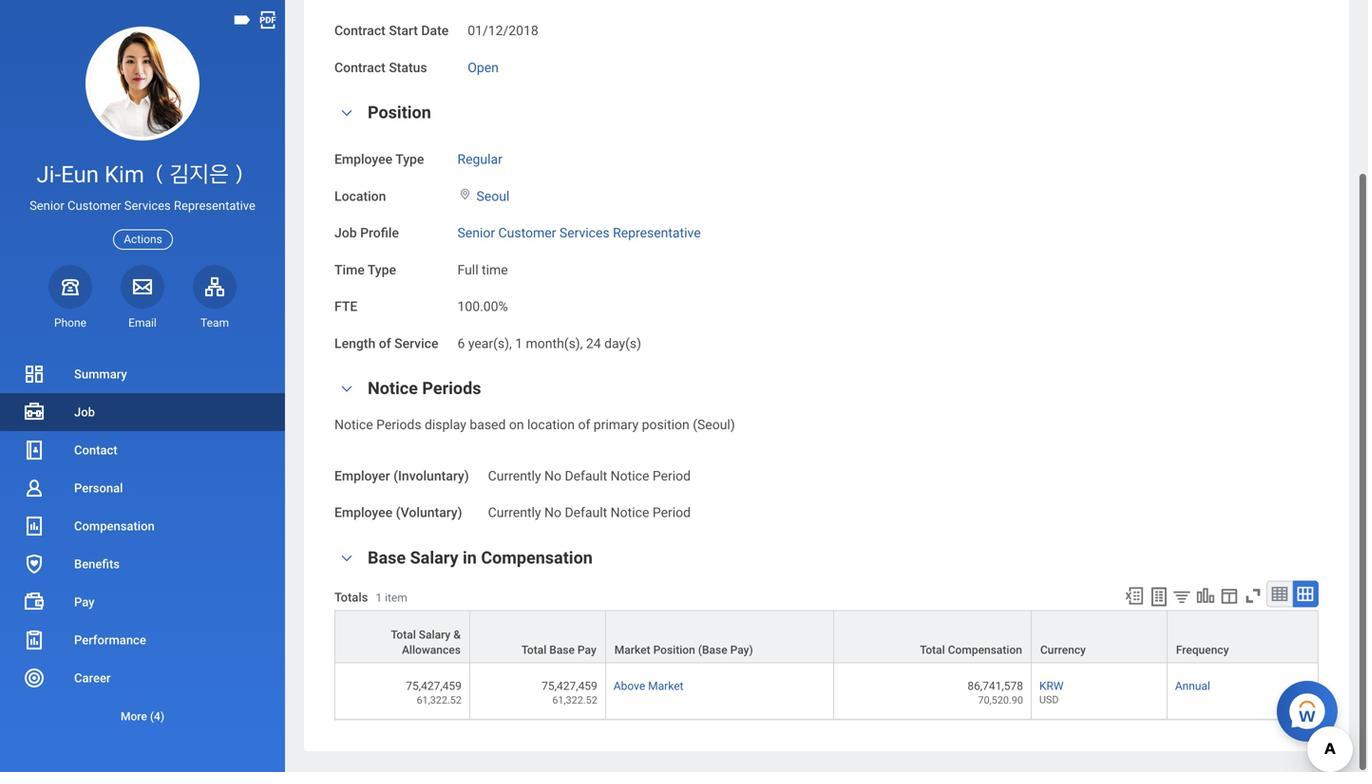 Task type: describe. For each thing, give the bounding box(es) containing it.
compensation inside 'popup button'
[[948, 644, 1023, 657]]

job link
[[0, 394, 285, 432]]

fullscreen image
[[1243, 586, 1264, 607]]

position
[[642, 417, 690, 433]]

70,520.90
[[979, 695, 1024, 707]]

seoul link
[[477, 185, 510, 204]]

base salary in compensation
[[368, 548, 593, 568]]

position inside popup button
[[654, 644, 696, 657]]

open
[[468, 60, 499, 75]]

more (4) button
[[0, 706, 285, 729]]

customer inside the navigation pane region
[[68, 199, 121, 213]]

type for employee type
[[396, 152, 424, 167]]

chevron down image
[[336, 383, 358, 396]]

total compensation button
[[835, 612, 1031, 663]]

personal image
[[23, 477, 46, 500]]

toolbar inside base salary in compensation group
[[1116, 581, 1319, 611]]

1 75,427,459 from the left
[[406, 680, 462, 693]]

location image
[[458, 188, 473, 201]]

more (4) button
[[0, 698, 285, 736]]

notice periods display based on location of primary position (seoul)
[[335, 417, 735, 433]]

performance image
[[23, 629, 46, 652]]

24
[[586, 336, 601, 352]]

team
[[201, 316, 229, 330]]

totals 1 item
[[335, 591, 408, 605]]

employer (involuntary) element
[[488, 457, 691, 485]]

no for (voluntary)
[[545, 505, 562, 521]]

(base
[[698, 644, 728, 657]]

location
[[335, 188, 386, 204]]

employee for employee (voluntary)
[[335, 505, 393, 521]]

personal
[[74, 481, 123, 496]]

pay)
[[731, 644, 754, 657]]

representative inside the navigation pane region
[[174, 199, 256, 213]]

(voluntary)
[[396, 505, 463, 521]]

representative inside position group
[[613, 225, 701, 241]]

position button
[[368, 103, 431, 123]]

table image
[[1271, 585, 1290, 604]]

based
[[470, 417, 506, 433]]

senior customer services representative inside the navigation pane region
[[30, 199, 256, 213]]

totals
[[335, 591, 368, 605]]

total base pay
[[522, 644, 597, 657]]

pay image
[[23, 591, 46, 614]]

benefits
[[74, 558, 120, 572]]

usd
[[1040, 694, 1059, 706]]

employee type
[[335, 152, 424, 167]]

pay link
[[0, 584, 285, 622]]

compensation image
[[23, 515, 46, 538]]

(seoul)
[[693, 417, 735, 433]]

seoul
[[477, 188, 510, 204]]

more (4)
[[121, 711, 165, 724]]

base inside popup button
[[550, 644, 575, 657]]

pay inside "list"
[[74, 596, 95, 610]]

currency button
[[1032, 612, 1167, 663]]

customer inside senior customer services representative link
[[499, 225, 556, 241]]

in
[[463, 548, 477, 568]]

contract start date
[[335, 23, 449, 38]]

select to filter grid data image
[[1172, 587, 1193, 607]]

year(s),
[[468, 336, 512, 352]]

length of service element
[[458, 324, 642, 353]]

period for (voluntary)
[[653, 505, 691, 521]]

view printable version (pdf) image
[[258, 10, 279, 30]]

mail image
[[131, 275, 154, 298]]

on
[[509, 417, 524, 433]]

phone
[[54, 316, 87, 330]]

periods for notice periods display based on location of primary position (seoul)
[[377, 417, 422, 433]]

currently no default notice period for employer (involuntary)
[[488, 468, 691, 484]]

2 61,322.52 from the left
[[553, 695, 598, 707]]

email button
[[121, 265, 164, 331]]

services inside the navigation pane region
[[124, 199, 171, 213]]

career image
[[23, 667, 46, 690]]

of inside position group
[[379, 336, 391, 352]]

position group
[[335, 100, 1319, 354]]

item
[[385, 592, 408, 605]]

salary for total
[[419, 629, 451, 642]]

summary link
[[0, 356, 285, 394]]

market position (base pay) button
[[606, 612, 834, 663]]

regular
[[458, 152, 503, 167]]

employer
[[335, 468, 390, 484]]

notice down length of service
[[368, 379, 418, 399]]

time
[[482, 262, 508, 278]]

currently no default notice period for employee (voluntary)
[[488, 505, 691, 521]]

display
[[425, 417, 467, 433]]

employer (involuntary)
[[335, 468, 469, 484]]

time
[[335, 262, 365, 278]]

01/12/2018
[[468, 23, 539, 38]]

career
[[74, 672, 111, 686]]

salary for base
[[410, 548, 459, 568]]

date
[[421, 23, 449, 38]]

total base pay button
[[470, 612, 605, 663]]

frequency
[[1177, 644, 1230, 657]]

status
[[389, 60, 427, 75]]

career link
[[0, 660, 285, 698]]

senior inside position group
[[458, 225, 495, 241]]

employee for employee type
[[335, 152, 393, 167]]

periods for notice periods
[[422, 379, 481, 399]]

total for total base pay
[[522, 644, 547, 657]]

benefits link
[[0, 546, 285, 584]]

86,741,578
[[968, 680, 1024, 693]]

1 75,427,459 61,322.52 from the left
[[406, 680, 462, 707]]

86,741,578 70,520.90
[[968, 680, 1024, 707]]

100.00%
[[458, 299, 508, 315]]

job profile
[[335, 225, 399, 241]]

eun
[[61, 161, 99, 188]]

position inside group
[[368, 103, 431, 123]]

contact
[[74, 443, 117, 458]]

above market link
[[614, 676, 684, 693]]

1 inside the length of service element
[[515, 336, 523, 352]]

currency
[[1041, 644, 1087, 657]]

regular link
[[458, 148, 503, 167]]

annual link
[[1176, 676, 1211, 693]]

employee (voluntary)
[[335, 505, 463, 521]]

above market
[[614, 680, 684, 693]]

allowances
[[402, 644, 461, 657]]

of inside notice periods group
[[578, 417, 591, 433]]

performance link
[[0, 622, 285, 660]]

compensation inside "list"
[[74, 519, 155, 534]]

&
[[454, 629, 461, 642]]

workday assistant region
[[1278, 674, 1346, 742]]

location
[[528, 417, 575, 433]]

view team image
[[203, 275, 226, 298]]

contract for contract status
[[335, 60, 386, 75]]

senior customer services representative inside position group
[[458, 225, 701, 241]]

open link
[[468, 56, 499, 75]]

total salary & allowances button
[[336, 612, 469, 663]]

profile
[[360, 225, 399, 241]]



Task type: locate. For each thing, give the bounding box(es) containing it.
0 vertical spatial currently
[[488, 468, 541, 484]]

0 vertical spatial no
[[545, 468, 562, 484]]

0 horizontal spatial 75,427,459 61,322.52
[[406, 680, 462, 707]]

notice inside employer (involuntary) element
[[611, 468, 650, 484]]

0 horizontal spatial pay
[[74, 596, 95, 610]]

senior up full time element on the left of the page
[[458, 225, 495, 241]]

1 left item
[[376, 592, 382, 605]]

expand table image
[[1297, 585, 1316, 604]]

full time element
[[458, 258, 508, 278]]

of left primary
[[578, 417, 591, 433]]

1 horizontal spatial compensation
[[481, 548, 593, 568]]

export to excel image
[[1125, 586, 1145, 607]]

0 horizontal spatial base
[[368, 548, 406, 568]]

0 vertical spatial salary
[[410, 548, 459, 568]]

2 contract from the top
[[335, 60, 386, 75]]

1 vertical spatial currently no default notice period
[[488, 505, 691, 521]]

75,427,459 61,322.52 down allowances
[[406, 680, 462, 707]]

position down status
[[368, 103, 431, 123]]

no inside employer (involuntary) element
[[545, 468, 562, 484]]

1 employee from the top
[[335, 152, 393, 167]]

chevron down image left position button
[[336, 106, 358, 120]]

periods
[[422, 379, 481, 399], [377, 417, 422, 433]]

list
[[0, 356, 285, 736]]

phone image
[[57, 275, 84, 298]]

2 75,427,459 from the left
[[542, 680, 598, 693]]

total for total salary & allowances
[[391, 629, 416, 642]]

job for job profile
[[335, 225, 357, 241]]

contract left status
[[335, 60, 386, 75]]

chevron down image for position
[[336, 106, 358, 120]]

row containing 75,427,459
[[335, 664, 1319, 720]]

kim
[[105, 161, 144, 188]]

ji-eun kim （김지은）
[[37, 161, 249, 188]]

default inside employee (voluntary) element
[[565, 505, 608, 521]]

senior customer services representative up time
[[458, 225, 701, 241]]

1 currently no default notice period from the top
[[488, 468, 691, 484]]

more
[[121, 711, 147, 724]]

1 vertical spatial employee
[[335, 505, 393, 521]]

default for employee (voluntary)
[[565, 505, 608, 521]]

default up employee (voluntary) element
[[565, 468, 608, 484]]

contract
[[335, 23, 386, 38], [335, 60, 386, 75]]

phone button
[[48, 265, 92, 331]]

2 currently from the top
[[488, 505, 541, 521]]

chevron down image inside position group
[[336, 106, 358, 120]]

full time
[[458, 262, 508, 278]]

1 default from the top
[[565, 468, 608, 484]]

total salary & allowances
[[391, 629, 461, 657]]

compensation
[[74, 519, 155, 534], [481, 548, 593, 568], [948, 644, 1023, 657]]

customer
[[68, 199, 121, 213], [499, 225, 556, 241]]

position
[[368, 103, 431, 123], [654, 644, 696, 657]]

0 horizontal spatial 75,427,459
[[406, 680, 462, 693]]

0 horizontal spatial customer
[[68, 199, 121, 213]]

contract status
[[335, 60, 427, 75]]

1 61,322.52 from the left
[[417, 695, 462, 707]]

length
[[335, 336, 376, 352]]

service
[[395, 336, 439, 352]]

list containing summary
[[0, 356, 285, 736]]

notice inside employee (voluntary) element
[[611, 505, 650, 521]]

benefits image
[[23, 553, 46, 576]]

contract for contract start date
[[335, 23, 386, 38]]

compensation down personal
[[74, 519, 155, 534]]

1 horizontal spatial senior
[[458, 225, 495, 241]]

currently inside employee (voluntary) element
[[488, 505, 541, 521]]

notice
[[368, 379, 418, 399], [335, 417, 373, 433], [611, 468, 650, 484], [611, 505, 650, 521]]

1 horizontal spatial total
[[522, 644, 547, 657]]

job inside 'link'
[[74, 405, 95, 420]]

salary up allowances
[[419, 629, 451, 642]]

total inside total compensation 'popup button'
[[920, 644, 946, 657]]

0 vertical spatial currently no default notice period
[[488, 468, 691, 484]]

(involuntary)
[[394, 468, 469, 484]]

0 vertical spatial market
[[615, 644, 651, 657]]

1 vertical spatial job
[[74, 405, 95, 420]]

no for (involuntary)
[[545, 468, 562, 484]]

2 employee from the top
[[335, 505, 393, 521]]

0 vertical spatial customer
[[68, 199, 121, 213]]

currently for (voluntary)
[[488, 505, 541, 521]]

1 vertical spatial period
[[653, 505, 691, 521]]

no down employer (involuntary) element
[[545, 505, 562, 521]]

notice periods group
[[335, 376, 1319, 523]]

team link
[[193, 265, 237, 331]]

0 vertical spatial senior
[[30, 199, 64, 213]]

1 horizontal spatial 75,427,459 61,322.52
[[542, 680, 598, 707]]

compensation link
[[0, 508, 285, 546]]

type for time type
[[368, 262, 396, 278]]

notice down employer (involuntary) element
[[611, 505, 650, 521]]

position left (base
[[654, 644, 696, 657]]

0 horizontal spatial position
[[368, 103, 431, 123]]

performance
[[74, 634, 146, 648]]

full
[[458, 262, 479, 278]]

base
[[368, 548, 406, 568], [550, 644, 575, 657]]

no inside employee (voluntary) element
[[545, 505, 562, 521]]

annual
[[1176, 680, 1211, 693]]

0 horizontal spatial compensation
[[74, 519, 155, 534]]

employee inside position group
[[335, 152, 393, 167]]

0 horizontal spatial periods
[[377, 417, 422, 433]]

services
[[124, 199, 171, 213], [560, 225, 610, 241]]

primary
[[594, 417, 639, 433]]

above
[[614, 680, 646, 693]]

contact image
[[23, 439, 46, 462]]

employee (voluntary) element
[[488, 494, 691, 522]]

period inside employee (voluntary) element
[[653, 505, 691, 521]]

total compensation
[[920, 644, 1023, 657]]

1 no from the top
[[545, 468, 562, 484]]

export to worksheets image
[[1148, 586, 1171, 609]]

0 vertical spatial services
[[124, 199, 171, 213]]

no up employee (voluntary) element
[[545, 468, 562, 484]]

senior
[[30, 199, 64, 213], [458, 225, 495, 241]]

1 chevron down image from the top
[[336, 106, 358, 120]]

0 vertical spatial contract
[[335, 23, 386, 38]]

of right length
[[379, 336, 391, 352]]

base salary in compensation group
[[335, 546, 1319, 721]]

email
[[128, 316, 157, 330]]

job left profile
[[335, 225, 357, 241]]

periods up "display"
[[422, 379, 481, 399]]

1 vertical spatial senior customer services representative
[[458, 225, 701, 241]]

1 horizontal spatial 61,322.52
[[553, 695, 598, 707]]

notice down chevron down image
[[335, 417, 373, 433]]

employee up location
[[335, 152, 393, 167]]

employee down employer
[[335, 505, 393, 521]]

period inside employer (involuntary) element
[[653, 468, 691, 484]]

senior customer services representative link
[[458, 222, 701, 241]]

0 vertical spatial representative
[[174, 199, 256, 213]]

1 right year(s),
[[515, 336, 523, 352]]

0 horizontal spatial job
[[74, 405, 95, 420]]

1 vertical spatial market
[[648, 680, 684, 693]]

1 vertical spatial customer
[[499, 225, 556, 241]]

1 vertical spatial pay
[[578, 644, 597, 657]]

1 vertical spatial base
[[550, 644, 575, 657]]

market inside the above market 'link'
[[648, 680, 684, 693]]

2 horizontal spatial total
[[920, 644, 946, 657]]

1 horizontal spatial senior customer services representative
[[458, 225, 701, 241]]

0 horizontal spatial total
[[391, 629, 416, 642]]

market right the 'above'
[[648, 680, 684, 693]]

1 vertical spatial services
[[560, 225, 610, 241]]

75,427,459 61,322.52 down total base pay
[[542, 680, 598, 707]]

1 vertical spatial salary
[[419, 629, 451, 642]]

senior down ji- at left
[[30, 199, 64, 213]]

2 period from the top
[[653, 505, 691, 521]]

0 horizontal spatial representative
[[174, 199, 256, 213]]

job image
[[23, 401, 46, 424]]

periods down notice periods
[[377, 417, 422, 433]]

period for (involuntary)
[[653, 468, 691, 484]]

1 vertical spatial contract
[[335, 60, 386, 75]]

1 horizontal spatial 1
[[515, 336, 523, 352]]

currently no default notice period up employee (voluntary) element
[[488, 468, 691, 484]]

job for job
[[74, 405, 95, 420]]

length of service
[[335, 336, 439, 352]]

notice periods
[[368, 379, 481, 399]]

chevron down image up the "totals"
[[336, 552, 358, 565]]

personal link
[[0, 470, 285, 508]]

currently up 'base salary in compensation'
[[488, 505, 541, 521]]

2 currently no default notice period from the top
[[488, 505, 691, 521]]

click to view/edit grid preferences image
[[1220, 586, 1240, 607]]

job up contact
[[74, 405, 95, 420]]

1 horizontal spatial periods
[[422, 379, 481, 399]]

1 horizontal spatial customer
[[499, 225, 556, 241]]

contract start date element
[[468, 11, 539, 40]]

1 vertical spatial currently
[[488, 505, 541, 521]]

job inside position group
[[335, 225, 357, 241]]

row containing total salary & allowances
[[335, 611, 1319, 664]]

default inside employer (involuntary) element
[[565, 468, 608, 484]]

1 period from the top
[[653, 468, 691, 484]]

contract up contract status
[[335, 23, 386, 38]]

salary inside the total salary & allowances
[[419, 629, 451, 642]]

0 vertical spatial pay
[[74, 596, 95, 610]]

1 horizontal spatial job
[[335, 225, 357, 241]]

1 vertical spatial 1
[[376, 592, 382, 605]]

view worker - expand/collapse chart image
[[1196, 586, 1217, 607]]

0 vertical spatial period
[[653, 468, 691, 484]]

market position (base pay)
[[615, 644, 754, 657]]

0 vertical spatial of
[[379, 336, 391, 352]]

representative
[[174, 199, 256, 213], [613, 225, 701, 241]]

0 vertical spatial job
[[335, 225, 357, 241]]

2 default from the top
[[565, 505, 608, 521]]

1 vertical spatial periods
[[377, 417, 422, 433]]

default down employer (involuntary) element
[[565, 505, 608, 521]]

team ji-eun kim （김지은） element
[[193, 315, 237, 331]]

tag image
[[232, 10, 253, 30]]

1 vertical spatial senior
[[458, 225, 495, 241]]

no
[[545, 468, 562, 484], [545, 505, 562, 521]]

chevron down image
[[336, 106, 358, 120], [336, 552, 358, 565]]

market up the 'above'
[[615, 644, 651, 657]]

1 horizontal spatial of
[[578, 417, 591, 433]]

1 horizontal spatial position
[[654, 644, 696, 657]]

compensation right in
[[481, 548, 593, 568]]

1 horizontal spatial 75,427,459
[[542, 680, 598, 693]]

2 no from the top
[[545, 505, 562, 521]]

0 vertical spatial periods
[[422, 379, 481, 399]]

krw usd
[[1040, 680, 1064, 706]]

senior customer services representative down ji-eun kim （김지은）
[[30, 199, 256, 213]]

1 contract from the top
[[335, 23, 386, 38]]

currently no default notice period down employer (involuntary) element
[[488, 505, 691, 521]]

0 vertical spatial base
[[368, 548, 406, 568]]

（김지은）
[[150, 161, 249, 188]]

0 horizontal spatial of
[[379, 336, 391, 352]]

total
[[391, 629, 416, 642], [522, 644, 547, 657], [920, 644, 946, 657]]

chevron down image for base salary in compensation
[[336, 552, 358, 565]]

75,427,459 down allowances
[[406, 680, 462, 693]]

fte element
[[458, 288, 508, 316]]

ji-
[[37, 161, 61, 188]]

pay
[[74, 596, 95, 610], [578, 644, 597, 657]]

krw
[[1040, 680, 1064, 693]]

services inside position group
[[560, 225, 610, 241]]

1 vertical spatial no
[[545, 505, 562, 521]]

2 chevron down image from the top
[[336, 552, 358, 565]]

currently
[[488, 468, 541, 484], [488, 505, 541, 521]]

0 vertical spatial position
[[368, 103, 431, 123]]

actions
[[124, 233, 162, 246]]

0 vertical spatial 1
[[515, 336, 523, 352]]

0 horizontal spatial 61,322.52
[[417, 695, 462, 707]]

pay inside popup button
[[578, 644, 597, 657]]

1 vertical spatial of
[[578, 417, 591, 433]]

2 vertical spatial compensation
[[948, 644, 1023, 657]]

1 horizontal spatial base
[[550, 644, 575, 657]]

toolbar
[[1116, 581, 1319, 611]]

1 vertical spatial chevron down image
[[336, 552, 358, 565]]

of
[[379, 336, 391, 352], [578, 417, 591, 433]]

75,427,459
[[406, 680, 462, 693], [542, 680, 598, 693]]

1 vertical spatial default
[[565, 505, 608, 521]]

0 horizontal spatial senior
[[30, 199, 64, 213]]

phone ji-eun kim （김지은） element
[[48, 315, 92, 331]]

2 75,427,459 61,322.52 from the left
[[542, 680, 598, 707]]

notice up employee (voluntary) element
[[611, 468, 650, 484]]

employee inside notice periods group
[[335, 505, 393, 521]]

krw link
[[1040, 676, 1064, 693]]

0 horizontal spatial services
[[124, 199, 171, 213]]

1 inside totals 1 item
[[376, 592, 382, 605]]

senior inside the navigation pane region
[[30, 199, 64, 213]]

salary left in
[[410, 548, 459, 568]]

75,427,459 down total base pay
[[542, 680, 598, 693]]

0 vertical spatial type
[[396, 152, 424, 167]]

1 vertical spatial position
[[654, 644, 696, 657]]

0 vertical spatial employee
[[335, 152, 393, 167]]

0 vertical spatial senior customer services representative
[[30, 199, 256, 213]]

type down position button
[[396, 152, 424, 167]]

frequency button
[[1168, 612, 1318, 663]]

0 vertical spatial default
[[565, 468, 608, 484]]

1 horizontal spatial pay
[[578, 644, 597, 657]]

default for employer (involuntary)
[[565, 468, 608, 484]]

customer up time
[[499, 225, 556, 241]]

email ji-eun kim （김지은） element
[[121, 315, 164, 331]]

total for total compensation
[[920, 644, 946, 657]]

0 vertical spatial compensation
[[74, 519, 155, 534]]

summary image
[[23, 363, 46, 386]]

customer down eun
[[68, 199, 121, 213]]

total inside total base pay popup button
[[522, 644, 547, 657]]

type right time
[[368, 262, 396, 278]]

75,427,459 61,322.52
[[406, 680, 462, 707], [542, 680, 598, 707]]

actions button
[[113, 230, 173, 250]]

2 horizontal spatial compensation
[[948, 644, 1023, 657]]

time type
[[335, 262, 396, 278]]

61,322.52
[[417, 695, 462, 707], [553, 695, 598, 707]]

61,322.52 down total base pay
[[553, 695, 598, 707]]

1 vertical spatial representative
[[613, 225, 701, 241]]

contact link
[[0, 432, 285, 470]]

currently down on
[[488, 468, 541, 484]]

61,322.52 down allowances
[[417, 695, 462, 707]]

navigation pane region
[[0, 0, 285, 773]]

0 horizontal spatial senior customer services representative
[[30, 199, 256, 213]]

currently inside employer (involuntary) element
[[488, 468, 541, 484]]

market inside market position (base pay) popup button
[[615, 644, 651, 657]]

0 horizontal spatial 1
[[376, 592, 382, 605]]

1 horizontal spatial services
[[560, 225, 610, 241]]

1 vertical spatial type
[[368, 262, 396, 278]]

1 horizontal spatial representative
[[613, 225, 701, 241]]

currently for (involuntary)
[[488, 468, 541, 484]]

compensation up 86,741,578 on the right of the page
[[948, 644, 1023, 657]]

row
[[335, 611, 1319, 664], [335, 664, 1319, 720]]

2 row from the top
[[335, 664, 1319, 720]]

1 vertical spatial compensation
[[481, 548, 593, 568]]

1 row from the top
[[335, 611, 1319, 664]]

6
[[458, 336, 465, 352]]

0 vertical spatial chevron down image
[[336, 106, 358, 120]]

total inside the total salary & allowances
[[391, 629, 416, 642]]

1 currently from the top
[[488, 468, 541, 484]]



Task type: vqa. For each thing, say whether or not it's contained in the screenshot.
1st Nov
no



